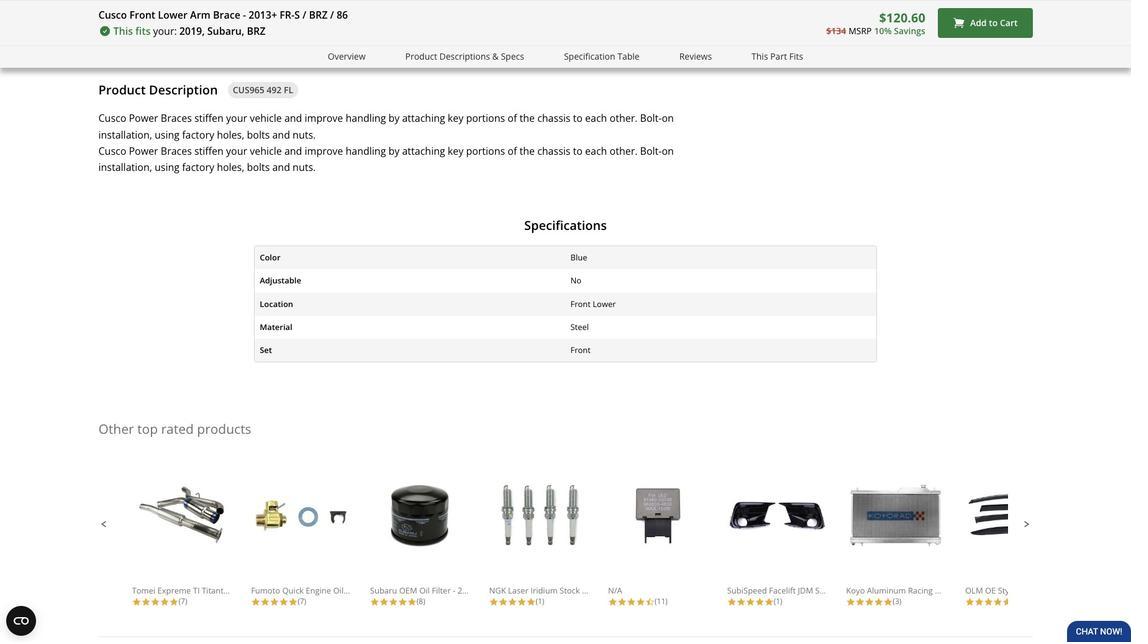 Task type: locate. For each thing, give the bounding box(es) containing it.
1 vertical spatial front
[[571, 298, 591, 309]]

1 key from the top
[[448, 111, 464, 125]]

jdm
[[798, 585, 814, 596]]

front up steel
[[571, 298, 591, 309]]

86
[[337, 8, 348, 22]]

0 vertical spatial brz
[[309, 8, 328, 22]]

quick
[[283, 585, 304, 596]]

1 vertical spatial factory
[[182, 161, 214, 174]]

star image
[[132, 597, 141, 607], [141, 597, 151, 607], [151, 597, 160, 607], [160, 597, 169, 607], [169, 597, 179, 607], [251, 597, 261, 607], [261, 597, 270, 607], [289, 597, 298, 607], [370, 597, 380, 607], [389, 597, 398, 607], [398, 597, 408, 607], [408, 597, 417, 607], [489, 597, 499, 607], [527, 597, 536, 607], [627, 597, 637, 607], [737, 597, 746, 607], [756, 597, 765, 607], [847, 597, 856, 607], [865, 597, 875, 607], [875, 597, 884, 607], [884, 597, 893, 607], [975, 597, 985, 607], [985, 597, 994, 607], [994, 597, 1003, 607]]

2 of from the top
[[508, 144, 517, 158]]

... left oe
[[972, 585, 979, 596]]

1 your from the top
[[226, 111, 247, 125]]

0 vertical spatial on
[[662, 111, 674, 125]]

this left fits
[[113, 24, 133, 38]]

1 horizontal spatial this
[[752, 50, 769, 62]]

3 total reviews element
[[847, 596, 946, 607], [966, 596, 1065, 607]]

attaching
[[402, 111, 445, 125], [402, 144, 445, 158]]

- inside koyo aluminum racing radiator -... link
[[970, 585, 972, 596]]

15 star image from the left
[[627, 597, 637, 607]]

2 vertical spatial front
[[571, 344, 591, 355]]

1 vertical spatial stiffen
[[195, 144, 224, 158]]

style inside "link"
[[999, 585, 1017, 596]]

subaru oem oil filter - 2015+ wrx link
[[370, 482, 500, 596]]

blue
[[571, 252, 588, 263]]

aluminum
[[868, 585, 907, 596]]

- right filter
[[453, 585, 456, 596]]

0 vertical spatial stiffen
[[195, 111, 224, 125]]

1 vertical spatial product
[[99, 81, 146, 98]]

0 vertical spatial improve
[[305, 111, 343, 125]]

1 vertical spatial using
[[155, 161, 180, 174]]

2 braces from the top
[[161, 144, 192, 158]]

2 by from the top
[[389, 144, 400, 158]]

- right guards
[[1067, 585, 1069, 596]]

(3) left racing
[[893, 596, 902, 607]]

1 vertical spatial to
[[573, 111, 583, 125]]

by
[[389, 111, 400, 125], [389, 144, 400, 158]]

0 vertical spatial bolt-
[[641, 111, 662, 125]]

(7) right back...
[[298, 596, 307, 607]]

-
[[243, 8, 246, 22], [453, 585, 456, 596], [970, 585, 972, 596], [1067, 585, 1069, 596]]

- right radiator
[[970, 585, 972, 596]]

product for product description
[[99, 81, 146, 98]]

7 total reviews element for quick
[[251, 596, 351, 607]]

products
[[197, 420, 252, 438]]

2 ... from the left
[[1069, 585, 1076, 596]]

1 (1) from the left
[[536, 596, 545, 607]]

brace
[[213, 8, 240, 22]]

/ left 86
[[330, 8, 334, 22]]

1 portions from the top
[[466, 111, 505, 125]]

cus965 492 fl cusco front lower arm brace - 2013+ ft86, image
[[170, 0, 238, 27], [245, 0, 313, 27], [319, 0, 388, 27], [394, 0, 462, 27]]

0 vertical spatial power
[[129, 111, 158, 125]]

star image
[[270, 597, 279, 607], [279, 597, 289, 607], [380, 597, 389, 607], [499, 597, 508, 607], [508, 597, 517, 607], [517, 597, 527, 607], [609, 597, 618, 607], [618, 597, 627, 607], [637, 597, 646, 607], [728, 597, 737, 607], [746, 597, 756, 607], [765, 597, 774, 607], [856, 597, 865, 607], [966, 597, 975, 607], [1003, 597, 1013, 607]]

overview
[[328, 50, 366, 62]]

2 star image from the left
[[141, 597, 151, 607]]

open widget image
[[6, 606, 36, 636]]

improve
[[305, 111, 343, 125], [305, 144, 343, 158]]

titantium
[[202, 585, 238, 596]]

1 (3) from the left
[[893, 596, 902, 607]]

no
[[571, 275, 582, 286]]

10%
[[875, 25, 892, 37]]

2 power from the top
[[129, 144, 158, 158]]

oil
[[333, 585, 344, 596], [420, 585, 430, 596]]

2 (7) from the left
[[298, 596, 307, 607]]

(1) right laser
[[536, 596, 545, 607]]

1 factory from the top
[[182, 128, 214, 142]]

2 improve from the top
[[305, 144, 343, 158]]

0 horizontal spatial oil
[[333, 585, 344, 596]]

1 horizontal spatial (3)
[[1013, 596, 1021, 607]]

1 horizontal spatial (7)
[[298, 596, 307, 607]]

(3) right oe
[[1013, 596, 1021, 607]]

expreme
[[158, 585, 191, 596]]

each
[[586, 111, 608, 125], [586, 144, 608, 158]]

product left 'description'
[[99, 81, 146, 98]]

0 horizontal spatial 3 total reviews element
[[847, 596, 946, 607]]

(1) for facelift
[[774, 596, 783, 607]]

2 attaching from the top
[[402, 144, 445, 158]]

... right guards
[[1069, 585, 1076, 596]]

(1)
[[536, 596, 545, 607], [774, 596, 783, 607]]

(7) left ti
[[179, 596, 187, 607]]

filter
[[432, 585, 451, 596]]

product left "descriptions"
[[406, 50, 438, 62]]

front
[[130, 8, 155, 22], [571, 298, 591, 309], [571, 344, 591, 355]]

olm oe style rain guards -...
[[966, 585, 1076, 596]]

engine
[[306, 585, 331, 596]]

nuts.
[[293, 128, 316, 142], [293, 161, 316, 174]]

ngk laser iridium stock heat range...
[[489, 585, 632, 596]]

1 horizontal spatial 3 total reviews element
[[966, 596, 1065, 607]]

0 horizontal spatial 7 total reviews element
[[132, 596, 232, 607]]

go to right image image
[[468, 0, 483, 13]]

1 stiffen from the top
[[195, 111, 224, 125]]

1 vertical spatial of
[[508, 144, 517, 158]]

+...
[[853, 585, 864, 596]]

0 vertical spatial lower
[[158, 8, 188, 22]]

(3) for racing
[[893, 596, 902, 607]]

7 total reviews element
[[132, 596, 232, 607], [251, 596, 351, 607]]

1 vertical spatial braces
[[161, 144, 192, 158]]

1 attaching from the top
[[402, 111, 445, 125]]

0 horizontal spatial this
[[113, 24, 133, 38]]

1 vertical spatial by
[[389, 144, 400, 158]]

1 horizontal spatial oil
[[420, 585, 430, 596]]

1 vertical spatial installation,
[[99, 161, 152, 174]]

oil inside 'link'
[[420, 585, 430, 596]]

1 cusco from the top
[[99, 8, 127, 22]]

0 vertical spatial cusco
[[99, 8, 127, 22]]

1 vertical spatial the
[[520, 144, 535, 158]]

front lower
[[571, 298, 616, 309]]

1 other. from the top
[[610, 111, 638, 125]]

0 vertical spatial this
[[113, 24, 133, 38]]

0 vertical spatial by
[[389, 111, 400, 125]]

1 bolts from the top
[[247, 128, 270, 142]]

power
[[129, 111, 158, 125], [129, 144, 158, 158]]

1 the from the top
[[520, 111, 535, 125]]

oil right oem
[[420, 585, 430, 596]]

subispeed facelift jdm style drl +... link
[[728, 482, 864, 596]]

1 vertical spatial brz
[[247, 24, 266, 38]]

0 vertical spatial the
[[520, 111, 535, 125]]

3 star image from the left
[[380, 597, 389, 607]]

1 vertical spatial other.
[[610, 144, 638, 158]]

other.
[[610, 111, 638, 125], [610, 144, 638, 158]]

factory
[[182, 128, 214, 142], [182, 161, 214, 174]]

9 star image from the left
[[370, 597, 380, 607]]

(7) for quick
[[298, 596, 307, 607]]

0 vertical spatial braces
[[161, 111, 192, 125]]

brz right s
[[309, 8, 328, 22]]

/ right s
[[303, 8, 307, 22]]

0 vertical spatial factory
[[182, 128, 214, 142]]

braces
[[161, 111, 192, 125], [161, 144, 192, 158]]

key
[[448, 111, 464, 125], [448, 144, 464, 158]]

0 horizontal spatial ...
[[972, 585, 979, 596]]

1 ... from the left
[[972, 585, 979, 596]]

drl
[[836, 585, 851, 596]]

installation,
[[99, 128, 152, 142], [99, 161, 152, 174]]

to
[[990, 17, 998, 29], [573, 111, 583, 125], [573, 144, 583, 158]]

1 vertical spatial bolt-
[[641, 144, 662, 158]]

0 vertical spatial nuts.
[[293, 128, 316, 142]]

1 power from the top
[[129, 111, 158, 125]]

...
[[972, 585, 979, 596], [1069, 585, 1076, 596]]

1 oil from the left
[[333, 585, 344, 596]]

1 horizontal spatial product
[[406, 50, 438, 62]]

this part fits
[[752, 50, 804, 62]]

1 vertical spatial lower
[[593, 298, 616, 309]]

1 vertical spatial chassis
[[538, 144, 571, 158]]

(3)
[[893, 596, 902, 607], [1013, 596, 1021, 607]]

tomei expreme ti titantium cat-back... link
[[132, 482, 280, 596]]

$120.60
[[880, 9, 926, 26]]

0 horizontal spatial 1 total reviews element
[[489, 596, 589, 607]]

1 vertical spatial cusco
[[99, 111, 126, 125]]

1 vertical spatial handling
[[346, 144, 386, 158]]

0 horizontal spatial (3)
[[893, 596, 902, 607]]

2 style from the left
[[999, 585, 1017, 596]]

3 cus965 492 fl cusco front lower arm brace - 2013+ ft86, image from the left
[[319, 0, 388, 27]]

oe
[[986, 585, 997, 596]]

front down steel
[[571, 344, 591, 355]]

17 star image from the left
[[756, 597, 765, 607]]

2 (3) from the left
[[1013, 596, 1021, 607]]

1 vertical spatial key
[[448, 144, 464, 158]]

0 vertical spatial handling
[[346, 111, 386, 125]]

style left drl
[[816, 585, 834, 596]]

1 vertical spatial bolts
[[247, 161, 270, 174]]

13 star image from the left
[[856, 597, 865, 607]]

1 horizontal spatial brz
[[309, 8, 328, 22]]

5 star image from the left
[[169, 597, 179, 607]]

style right oe
[[999, 585, 1017, 596]]

1 vertical spatial holes,
[[217, 161, 245, 174]]

0 vertical spatial bolts
[[247, 128, 270, 142]]

0 vertical spatial to
[[990, 17, 998, 29]]

0 horizontal spatial product
[[99, 81, 146, 98]]

23 star image from the left
[[985, 597, 994, 607]]

steel
[[571, 321, 589, 332]]

0 vertical spatial your
[[226, 111, 247, 125]]

vehicle
[[250, 111, 282, 125], [250, 144, 282, 158]]

1 vertical spatial your
[[226, 144, 247, 158]]

5 star image from the left
[[508, 597, 517, 607]]

this left part
[[752, 50, 769, 62]]

1 total reviews element for facelift
[[728, 596, 827, 607]]

... inside "link"
[[1069, 585, 1076, 596]]

0 vertical spatial holes,
[[217, 128, 245, 142]]

8 star image from the left
[[289, 597, 298, 607]]

1 (7) from the left
[[179, 596, 187, 607]]

1 vertical spatial this
[[752, 50, 769, 62]]

0 vertical spatial product
[[406, 50, 438, 62]]

0 vertical spatial of
[[508, 111, 517, 125]]

set
[[260, 344, 272, 355]]

to inside button
[[990, 17, 998, 29]]

0 horizontal spatial style
[[816, 585, 834, 596]]

0 horizontal spatial (7)
[[179, 596, 187, 607]]

3 total reviews element for racing
[[847, 596, 946, 607]]

1 horizontal spatial /
[[330, 8, 334, 22]]

arm
[[190, 8, 211, 22]]

heat
[[582, 585, 600, 596]]

0 vertical spatial using
[[155, 128, 180, 142]]

2 3 total reviews element from the left
[[966, 596, 1065, 607]]

handling
[[346, 111, 386, 125], [346, 144, 386, 158]]

product descriptions & specs link
[[406, 50, 525, 64]]

2 oil from the left
[[420, 585, 430, 596]]

1 horizontal spatial (1)
[[774, 596, 783, 607]]

2 1 total reviews element from the left
[[728, 596, 827, 607]]

1 7 total reviews element from the left
[[132, 596, 232, 607]]

1 horizontal spatial 1 total reviews element
[[728, 596, 827, 607]]

stiffen
[[195, 111, 224, 125], [195, 144, 224, 158]]

1 vertical spatial nuts.
[[293, 161, 316, 174]]

0 vertical spatial attaching
[[402, 111, 445, 125]]

1 vertical spatial portions
[[466, 144, 505, 158]]

6 star image from the left
[[517, 597, 527, 607]]

2 your from the top
[[226, 144, 247, 158]]

4 star image from the left
[[160, 597, 169, 607]]

2 handling from the top
[[346, 144, 386, 158]]

2 vertical spatial cusco
[[99, 144, 126, 158]]

1 vertical spatial attaching
[[402, 144, 445, 158]]

1 vertical spatial vehicle
[[250, 144, 282, 158]]

fr-
[[280, 8, 295, 22]]

1 vertical spatial each
[[586, 144, 608, 158]]

msrp
[[849, 25, 872, 37]]

front up fits
[[130, 8, 155, 22]]

2 (1) from the left
[[774, 596, 783, 607]]

1 total reviews element
[[489, 596, 589, 607], [728, 596, 827, 607]]

0 vertical spatial key
[[448, 111, 464, 125]]

0 horizontal spatial /
[[303, 8, 307, 22]]

0 vertical spatial portions
[[466, 111, 505, 125]]

oil left drain
[[333, 585, 344, 596]]

(7)
[[179, 596, 187, 607], [298, 596, 307, 607]]

1 vertical spatial power
[[129, 144, 158, 158]]

1 vertical spatial on
[[662, 144, 674, 158]]

3 total reviews element for style
[[966, 596, 1065, 607]]

bolts
[[247, 128, 270, 142], [247, 161, 270, 174]]

2019,
[[179, 24, 205, 38]]

other top rated products
[[99, 420, 252, 438]]

bolt-
[[641, 111, 662, 125], [641, 144, 662, 158]]

brz
[[309, 8, 328, 22], [247, 24, 266, 38]]

2 vertical spatial to
[[573, 144, 583, 158]]

1 vertical spatial improve
[[305, 144, 343, 158]]

2 cusco from the top
[[99, 111, 126, 125]]

1 horizontal spatial 7 total reviews element
[[251, 596, 351, 607]]

0 horizontal spatial (1)
[[536, 596, 545, 607]]

(1) left jdm
[[774, 596, 783, 607]]

0 vertical spatial each
[[586, 111, 608, 125]]

1 horizontal spatial style
[[999, 585, 1017, 596]]

add
[[971, 17, 987, 29]]

0 vertical spatial other.
[[610, 111, 638, 125]]

1 horizontal spatial ...
[[1069, 585, 1076, 596]]

0 vertical spatial vehicle
[[250, 111, 282, 125]]

2 7 total reviews element from the left
[[251, 596, 351, 607]]

brz down 2013+
[[247, 24, 266, 38]]

0 vertical spatial chassis
[[538, 111, 571, 125]]

0 vertical spatial installation,
[[99, 128, 152, 142]]

1 total reviews element for laser
[[489, 596, 589, 607]]

4 star image from the left
[[499, 597, 508, 607]]



Task type: describe. For each thing, give the bounding box(es) containing it.
14 star image from the left
[[527, 597, 536, 607]]

2013+
[[249, 8, 277, 22]]

specifications
[[525, 217, 607, 234]]

11 star image from the left
[[398, 597, 408, 607]]

1 / from the left
[[303, 8, 307, 22]]

koyo
[[847, 585, 866, 596]]

subaru,
[[207, 24, 245, 38]]

(7) for expreme
[[179, 596, 187, 607]]

1 nuts. from the top
[[293, 128, 316, 142]]

8 total reviews element
[[370, 596, 470, 607]]

subispeed facelift jdm style drl +...
[[728, 585, 864, 596]]

material
[[260, 321, 293, 332]]

18 star image from the left
[[847, 597, 856, 607]]

back...
[[255, 585, 280, 596]]

2 using from the top
[[155, 161, 180, 174]]

1 handling from the top
[[346, 111, 386, 125]]

1 star image from the left
[[132, 597, 141, 607]]

iridium
[[531, 585, 558, 596]]

this for this part fits
[[752, 50, 769, 62]]

fumoto quick engine oil drain valve... link
[[251, 482, 395, 596]]

6 star image from the left
[[251, 597, 261, 607]]

(1) for laser
[[536, 596, 545, 607]]

0 horizontal spatial brz
[[247, 24, 266, 38]]

2 installation, from the top
[[99, 161, 152, 174]]

8 star image from the left
[[618, 597, 627, 607]]

wrx
[[483, 585, 500, 596]]

add to cart
[[971, 17, 1018, 29]]

savings
[[895, 25, 926, 37]]

1 style from the left
[[816, 585, 834, 596]]

add to cart button
[[939, 8, 1033, 38]]

1 bolt- from the top
[[641, 111, 662, 125]]

front for front lower
[[571, 298, 591, 309]]

13 star image from the left
[[489, 597, 499, 607]]

n/a
[[609, 585, 623, 596]]

- inside subaru oem oil filter - 2015+ wrx 'link'
[[453, 585, 456, 596]]

fits
[[136, 24, 151, 38]]

- inside olm oe style rain guards -... "link"
[[1067, 585, 1069, 596]]

15 star image from the left
[[1003, 597, 1013, 607]]

subispeed
[[728, 585, 767, 596]]

2015+
[[458, 585, 481, 596]]

2 / from the left
[[330, 8, 334, 22]]

cusco for cusco front lower arm brace - 2013+ fr-s / brz / 86
[[99, 8, 127, 22]]

22 star image from the left
[[975, 597, 985, 607]]

rated
[[161, 420, 194, 438]]

1 of from the top
[[508, 111, 517, 125]]

11 total reviews element
[[609, 596, 708, 607]]

drain
[[346, 585, 367, 596]]

fits
[[790, 50, 804, 62]]

product description
[[99, 81, 218, 98]]

2 each from the top
[[586, 144, 608, 158]]

&
[[493, 50, 499, 62]]

tomei expreme ti titantium cat-back...
[[132, 585, 280, 596]]

(3) for style
[[1013, 596, 1021, 607]]

2 stiffen from the top
[[195, 144, 224, 158]]

fumoto quick engine oil drain valve...
[[251, 585, 395, 596]]

table
[[618, 50, 640, 62]]

3 star image from the left
[[151, 597, 160, 607]]

0 horizontal spatial lower
[[158, 8, 188, 22]]

2 star image from the left
[[279, 597, 289, 607]]

fumoto
[[251, 585, 280, 596]]

2 portions from the top
[[466, 144, 505, 158]]

tomei
[[132, 585, 155, 596]]

specification
[[564, 50, 616, 62]]

this fits your: 2019, subaru, brz
[[113, 24, 266, 38]]

1 chassis from the top
[[538, 111, 571, 125]]

radiator
[[936, 585, 968, 596]]

3 cusco from the top
[[99, 144, 126, 158]]

$120.60 $134 msrp 10% savings
[[827, 9, 926, 37]]

12 star image from the left
[[765, 597, 774, 607]]

4 cus965 492 fl cusco front lower arm brace - 2013+ ft86, image from the left
[[394, 0, 462, 27]]

descriptions
[[440, 50, 490, 62]]

- right brace
[[243, 8, 246, 22]]

1 on from the top
[[662, 111, 674, 125]]

front for front
[[571, 344, 591, 355]]

$134
[[827, 25, 847, 37]]

1 by from the top
[[389, 111, 400, 125]]

rain
[[1019, 585, 1035, 596]]

ngk
[[489, 585, 506, 596]]

2 key from the top
[[448, 144, 464, 158]]

20 star image from the left
[[875, 597, 884, 607]]

1 improve from the top
[[305, 111, 343, 125]]

10 star image from the left
[[728, 597, 737, 607]]

(11)
[[655, 596, 668, 607]]

16 star image from the left
[[737, 597, 746, 607]]

1 each from the top
[[586, 111, 608, 125]]

specification table link
[[564, 50, 640, 64]]

2 vehicle from the top
[[250, 144, 282, 158]]

21 star image from the left
[[884, 597, 893, 607]]

1 star image from the left
[[270, 597, 279, 607]]

fl
[[284, 84, 293, 95]]

product descriptions & specs
[[406, 50, 525, 62]]

14 star image from the left
[[966, 597, 975, 607]]

2 bolts from the top
[[247, 161, 270, 174]]

11 star image from the left
[[746, 597, 756, 607]]

racing
[[909, 585, 934, 596]]

olm oe style rain guards -... link
[[966, 482, 1076, 596]]

reviews
[[680, 50, 712, 62]]

subaru
[[370, 585, 397, 596]]

top
[[137, 420, 158, 438]]

koyo aluminum racing radiator -... link
[[847, 482, 979, 596]]

2 factory from the top
[[182, 161, 214, 174]]

2 the from the top
[[520, 144, 535, 158]]

olm
[[966, 585, 984, 596]]

other
[[99, 420, 134, 438]]

1 horizontal spatial lower
[[593, 298, 616, 309]]

part
[[771, 50, 788, 62]]

cus965 492 fl
[[233, 84, 293, 95]]

product for product descriptions & specs
[[406, 50, 438, 62]]

color
[[260, 252, 281, 263]]

24 star image from the left
[[994, 597, 1003, 607]]

19 star image from the left
[[865, 597, 875, 607]]

facelift
[[770, 585, 796, 596]]

oem
[[400, 585, 418, 596]]

7 total reviews element for expreme
[[132, 596, 232, 607]]

s
[[295, 8, 300, 22]]

cusco for cusco power braces stiffen your vehicle and improve handling by attaching key portions of the chassis to each other. bolt-on installation, using factory holes, bolts and nuts. cusco power braces stiffen your vehicle and improve handling by attaching key portions of the chassis to each other. bolt-on installation, using factory holes, bolts and nuts.
[[99, 111, 126, 125]]

12 star image from the left
[[408, 597, 417, 607]]

description
[[149, 81, 218, 98]]

cusco front lower arm brace - 2013+ fr-s / brz / 86
[[99, 8, 348, 22]]

0 vertical spatial front
[[130, 8, 155, 22]]

2 on from the top
[[662, 144, 674, 158]]

guards
[[1037, 585, 1065, 596]]

this part fits link
[[752, 50, 804, 64]]

1 vehicle from the top
[[250, 111, 282, 125]]

9 star image from the left
[[637, 597, 646, 607]]

specification table
[[564, 50, 640, 62]]

2 other. from the top
[[610, 144, 638, 158]]

1 using from the top
[[155, 128, 180, 142]]

1 installation, from the top
[[99, 128, 152, 142]]

2 chassis from the top
[[538, 144, 571, 158]]

ngk laser iridium stock heat range... link
[[489, 482, 632, 596]]

2 bolt- from the top
[[641, 144, 662, 158]]

overview link
[[328, 50, 366, 64]]

location
[[260, 298, 293, 309]]

cat-
[[240, 585, 255, 596]]

cart
[[1001, 17, 1018, 29]]

1 holes, from the top
[[217, 128, 245, 142]]

this for this fits your: 2019, subaru, brz
[[113, 24, 133, 38]]

1 cus965 492 fl cusco front lower arm brace - 2013+ ft86, image from the left
[[170, 0, 238, 27]]

7 star image from the left
[[261, 597, 270, 607]]

2 nuts. from the top
[[293, 161, 316, 174]]

7 star image from the left
[[609, 597, 618, 607]]

10 star image from the left
[[389, 597, 398, 607]]

subaru oem oil filter - 2015+ wrx
[[370, 585, 500, 596]]

your:
[[153, 24, 177, 38]]

2 holes, from the top
[[217, 161, 245, 174]]

cus965
[[233, 84, 265, 95]]

half star image
[[646, 597, 655, 607]]

2 cus965 492 fl cusco front lower arm brace - 2013+ ft86, image from the left
[[245, 0, 313, 27]]

ti
[[193, 585, 200, 596]]

cusco power braces stiffen your vehicle and improve handling by attaching key portions of the chassis to each other. bolt-on installation, using factory holes, bolts and nuts. cusco power braces stiffen your vehicle and improve handling by attaching key portions of the chassis to each other. bolt-on installation, using factory holes, bolts and nuts.
[[99, 111, 674, 174]]

laser
[[508, 585, 529, 596]]

specs
[[501, 50, 525, 62]]

1 braces from the top
[[161, 111, 192, 125]]

koyo aluminum racing radiator -...
[[847, 585, 979, 596]]



Task type: vqa. For each thing, say whether or not it's contained in the screenshot.
your
yes



